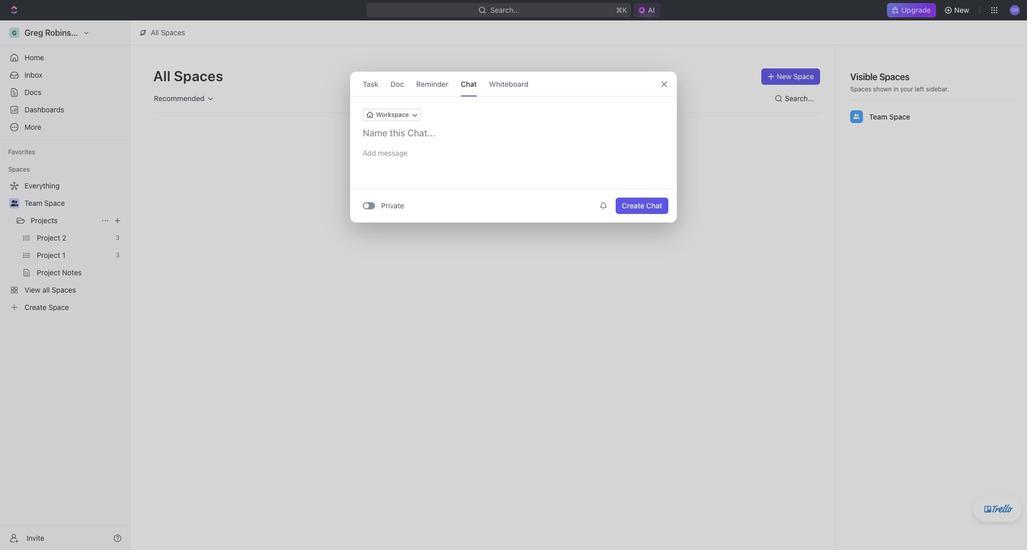 Task type: vqa. For each thing, say whether or not it's contained in the screenshot.
type
no



Task type: describe. For each thing, give the bounding box(es) containing it.
create chat button
[[616, 198, 669, 214]]

reminder
[[417, 80, 449, 88]]

space inside sidebar navigation
[[44, 199, 65, 208]]

docs
[[25, 88, 41, 97]]

doc button
[[391, 72, 404, 96]]

0 vertical spatial chat
[[461, 80, 477, 88]]

favorites button
[[4, 146, 39, 159]]

0 vertical spatial all
[[151, 28, 159, 37]]

create chat
[[622, 201, 663, 210]]

dialog containing task
[[350, 72, 678, 223]]

search... button
[[771, 91, 821, 107]]

upgrade link
[[888, 3, 937, 17]]

projects link
[[31, 213, 97, 229]]

invite
[[27, 534, 44, 543]]

0 vertical spatial all spaces
[[151, 28, 185, 37]]

whiteboard button
[[489, 72, 529, 96]]

search... inside search... 'button'
[[785, 94, 815, 103]]

new button
[[941, 2, 976, 18]]

task button
[[363, 72, 379, 96]]

shown
[[874, 85, 892, 93]]

new space button
[[762, 69, 821, 85]]

whiteboard
[[489, 80, 529, 88]]

reminder button
[[417, 72, 449, 96]]

team space link
[[25, 195, 124, 212]]

0 vertical spatial team
[[870, 112, 888, 121]]

create
[[622, 201, 645, 210]]

visible
[[851, 72, 878, 82]]

1 vertical spatial all spaces
[[153, 67, 223, 84]]

chat button
[[461, 72, 477, 96]]

inbox
[[25, 71, 42, 79]]

projects
[[31, 216, 58, 225]]

workspace button
[[363, 109, 421, 121]]

chat inside button
[[647, 201, 663, 210]]

visible spaces spaces shown in your left sidebar.
[[851, 72, 950, 93]]

private
[[381, 201, 404, 210]]

docs link
[[4, 84, 126, 101]]

favorites
[[8, 148, 35, 156]]



Task type: locate. For each thing, give the bounding box(es) containing it.
team inside sidebar navigation
[[25, 199, 42, 208]]

search...
[[491, 6, 520, 14], [785, 94, 815, 103]]

team space
[[870, 112, 911, 121], [25, 199, 65, 208]]

0 vertical spatial search...
[[491, 6, 520, 14]]

new space
[[777, 72, 815, 81]]

space down in
[[890, 112, 911, 121]]

spaces
[[161, 28, 185, 37], [174, 67, 223, 84], [880, 72, 910, 82], [851, 85, 872, 93], [8, 166, 30, 173]]

all spaces
[[151, 28, 185, 37], [153, 67, 223, 84]]

new right upgrade
[[955, 6, 970, 14]]

1 horizontal spatial new
[[955, 6, 970, 14]]

1 vertical spatial team
[[25, 199, 42, 208]]

0 vertical spatial team space
[[870, 112, 911, 121]]

new
[[955, 6, 970, 14], [777, 72, 792, 81]]

in
[[894, 85, 899, 93]]

team space up "projects"
[[25, 199, 65, 208]]

doc
[[391, 80, 404, 88]]

all
[[151, 28, 159, 37], [153, 67, 171, 84]]

space up the projects link
[[44, 199, 65, 208]]

left
[[915, 85, 925, 93]]

team
[[870, 112, 888, 121], [25, 199, 42, 208]]

task
[[363, 80, 379, 88]]

tree
[[4, 178, 126, 316]]

1 horizontal spatial chat
[[647, 201, 663, 210]]

space
[[794, 72, 815, 81], [890, 112, 911, 121], [44, 199, 65, 208]]

sidebar.
[[927, 85, 950, 93]]

1 vertical spatial chat
[[647, 201, 663, 210]]

0 horizontal spatial space
[[44, 199, 65, 208]]

0 horizontal spatial search...
[[491, 6, 520, 14]]

Name this Chat... field
[[351, 127, 677, 140]]

1 vertical spatial new
[[777, 72, 792, 81]]

home link
[[4, 50, 126, 66]]

space inside button
[[794, 72, 815, 81]]

dialog
[[350, 72, 678, 223]]

team down shown
[[870, 112, 888, 121]]

0 vertical spatial new
[[955, 6, 970, 14]]

chat
[[461, 80, 477, 88], [647, 201, 663, 210]]

0 horizontal spatial team
[[25, 199, 42, 208]]

1 horizontal spatial user group image
[[854, 114, 860, 119]]

chat right "reminder"
[[461, 80, 477, 88]]

new for new space
[[777, 72, 792, 81]]

chat right create
[[647, 201, 663, 210]]

2 horizontal spatial space
[[890, 112, 911, 121]]

user group image inside sidebar navigation
[[10, 200, 18, 207]]

0 horizontal spatial user group image
[[10, 200, 18, 207]]

upgrade
[[902, 6, 931, 14]]

1 vertical spatial team space
[[25, 199, 65, 208]]

1 horizontal spatial team space
[[870, 112, 911, 121]]

1 vertical spatial space
[[890, 112, 911, 121]]

⌘k
[[616, 6, 627, 14]]

space up search... 'button'
[[794, 72, 815, 81]]

0 horizontal spatial new
[[777, 72, 792, 81]]

0 horizontal spatial chat
[[461, 80, 477, 88]]

sidebar navigation
[[0, 20, 130, 551]]

inbox link
[[4, 67, 126, 83]]

your
[[901, 85, 914, 93]]

0 vertical spatial space
[[794, 72, 815, 81]]

spaces inside sidebar navigation
[[8, 166, 30, 173]]

1 vertical spatial search...
[[785, 94, 815, 103]]

0 horizontal spatial team space
[[25, 199, 65, 208]]

new up search... 'button'
[[777, 72, 792, 81]]

dashboards
[[25, 105, 64, 114]]

0 vertical spatial user group image
[[854, 114, 860, 119]]

team up "projects"
[[25, 199, 42, 208]]

user group image
[[854, 114, 860, 119], [10, 200, 18, 207]]

dashboards link
[[4, 102, 126, 118]]

1 horizontal spatial team
[[870, 112, 888, 121]]

1 vertical spatial user group image
[[10, 200, 18, 207]]

workspace
[[376, 111, 409, 119]]

team space inside team space link
[[25, 199, 65, 208]]

team space down in
[[870, 112, 911, 121]]

workspace button
[[363, 109, 421, 121]]

1 horizontal spatial search...
[[785, 94, 815, 103]]

2 vertical spatial space
[[44, 199, 65, 208]]

tree inside sidebar navigation
[[4, 178, 126, 316]]

new for new
[[955, 6, 970, 14]]

1 horizontal spatial space
[[794, 72, 815, 81]]

1 vertical spatial all
[[153, 67, 171, 84]]

tree containing team space
[[4, 178, 126, 316]]

home
[[25, 53, 44, 62]]



